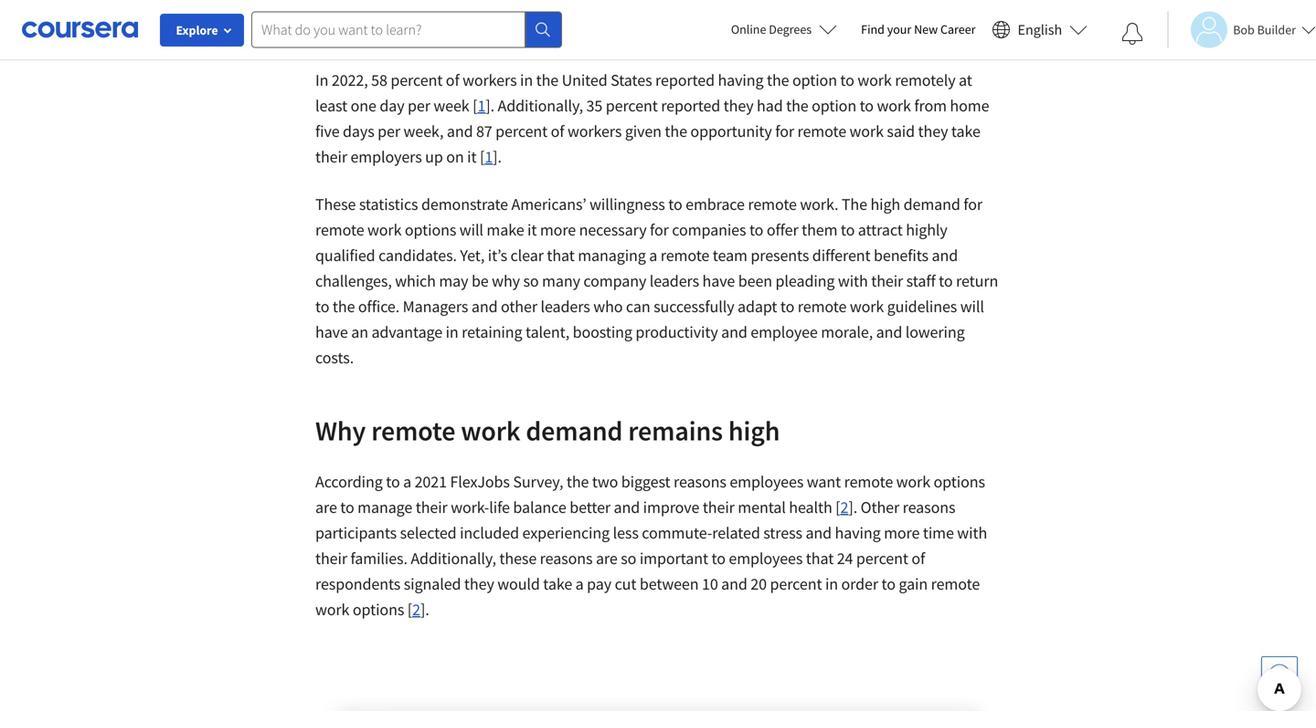 Task type: vqa. For each thing, say whether or not it's contained in the screenshot.
leftmost 'Recognition'
no



Task type: describe. For each thing, give the bounding box(es) containing it.
more inside ]. other reasons participants selected included experiencing less commute-related stress and having more time with their families. additionally, these reasons are so important to employees that 24 percent of respondents signaled they would take a pay cut between 10 and 20 percent in order to gain remote work options [
[[884, 523, 920, 544]]

office.
[[358, 297, 400, 317]]

return
[[956, 271, 998, 292]]

these
[[315, 194, 356, 215]]

and inside ]. additionally, 35 percent reported they had the option to work from home five days per week, and 87 percent of workers given the opportunity for remote work said they take their employers up on it [
[[447, 121, 473, 142]]

work inside according to a 2021 flexjobs survey, the two biggest reasons employees want remote work options are to manage their work-life balance better and improve their mental health [
[[896, 472, 930, 493]]

remote down these
[[315, 220, 364, 240]]

]. inside ]. other reasons participants selected included experiencing less commute-related stress and having more time with their families. additionally, these reasons are so important to employees that 24 percent of respondents signaled they would take a pay cut between 10 and 20 percent in order to gain remote work options [
[[848, 498, 857, 518]]

remote down companies
[[661, 245, 709, 266]]

of inside in 2022, 58 percent of workers in the united states reported having the option to work remotely at least one day per week [
[[446, 70, 459, 90]]

degrees
[[769, 21, 812, 37]]

percent up 1 ].
[[495, 121, 548, 142]]

percent down states
[[606, 96, 658, 116]]

in
[[315, 70, 328, 90]]

yet,
[[460, 245, 485, 266]]

why
[[315, 414, 366, 448]]

options inside according to a 2021 flexjobs survey, the two biggest reasons employees want remote work options are to manage their work-life balance better and improve their mental health [
[[934, 472, 985, 493]]

families.
[[350, 549, 407, 569]]

remote inside according to a 2021 flexjobs survey, the two biggest reasons employees want remote work options are to manage their work-life balance better and improve their mental health [
[[844, 472, 893, 493]]

experiencing
[[522, 523, 610, 544]]

What do you want to learn? text field
[[251, 11, 525, 48]]

in inside ]. other reasons participants selected included experiencing less commute-related stress and having more time with their families. additionally, these reasons are so important to employees that 24 percent of respondents signaled they would take a pay cut between 10 and 20 percent in order to gain remote work options [
[[825, 574, 838, 595]]

workers inside in 2022, 58 percent of workers in the united states reported having the option to work remotely at least one day per week [
[[463, 70, 517, 90]]

better
[[570, 498, 611, 518]]

an
[[351, 322, 368, 343]]

work up morale,
[[850, 297, 884, 317]]

week,
[[404, 121, 444, 142]]

explore
[[176, 22, 218, 38]]

morale,
[[821, 322, 873, 343]]

and left 20
[[721, 574, 747, 595]]

five
[[315, 121, 340, 142]]

signaled
[[404, 574, 461, 595]]

and down highly
[[932, 245, 958, 266]]

their inside these statistics demonstrate americans' willingness to embrace remote work. the high demand for remote work options will make it more necessary for companies to offer them to attract highly qualified candidates. yet, it's clear that managing a remote team presents different benefits and challenges, which may be why so many company leaders have been pleading with their staff to return to the office. managers and other leaders who can successfully adapt to remote work guidelines will have an advantage in retaining talent, boosting productivity and employee morale, and lowering costs.
[[871, 271, 903, 292]]

demand inside these statistics demonstrate americans' willingness to embrace remote work. the high demand for remote work options will make it more necessary for companies to offer them to attract highly qualified candidates. yet, it's clear that managing a remote team presents different benefits and challenges, which may be why so many company leaders have been pleading with their staff to return to the office. managers and other leaders who can successfully adapt to remote work guidelines will have an advantage in retaining talent, boosting productivity and employee morale, and lowering costs.
[[904, 194, 960, 215]]

20
[[751, 574, 767, 595]]

to up 10
[[711, 549, 726, 569]]

to up employee
[[780, 297, 794, 317]]

managers
[[403, 297, 468, 317]]

work up said
[[877, 96, 911, 116]]

1 vertical spatial reasons
[[903, 498, 955, 518]]

order
[[841, 574, 878, 595]]

online
[[731, 21, 766, 37]]

survey,
[[513, 472, 563, 493]]

english button
[[985, 0, 1095, 59]]

2 ].
[[412, 600, 433, 621]]

remote down pleading
[[798, 297, 847, 317]]

life
[[489, 498, 510, 518]]

flexjobs
[[450, 472, 510, 493]]

gain
[[899, 574, 928, 595]]

different
[[812, 245, 871, 266]]

employees inside according to a 2021 flexjobs survey, the two biggest reasons employees want remote work options are to manage their work-life balance better and improve their mental health [
[[730, 472, 804, 493]]

and inside according to a 2021 flexjobs survey, the two biggest reasons employees want remote work options are to manage their work-life balance better and improve their mental health [
[[614, 498, 640, 518]]

make
[[487, 220, 524, 240]]

percent up order
[[856, 549, 908, 569]]

employees inside ]. other reasons participants selected included experiencing less commute-related stress and having more time with their families. additionally, these reasons are so important to employees that 24 percent of respondents signaled they would take a pay cut between 10 and 20 percent in order to gain remote work options [
[[729, 549, 803, 569]]

companies
[[672, 220, 746, 240]]

commute-
[[642, 523, 712, 544]]

additionally, inside ]. additionally, 35 percent reported they had the option to work from home five days per week, and 87 percent of workers given the opportunity for remote work said they take their employers up on it [
[[498, 96, 583, 116]]

1 vertical spatial 1 link
[[485, 147, 493, 167]]

reported inside in 2022, 58 percent of workers in the united states reported having the option to work remotely at least one day per week [
[[655, 70, 715, 90]]

these statistics demonstrate americans' willingness to embrace remote work. the high demand for remote work options will make it more necessary for companies to offer them to attract highly qualified candidates. yet, it's clear that managing a remote team presents different benefits and challenges, which may be why so many company leaders have been pleading with their staff to return to the office. managers and other leaders who can successfully adapt to remote work guidelines will have an advantage in retaining talent, boosting productivity and employee morale, and lowering costs.
[[315, 194, 998, 368]]

manage
[[357, 498, 412, 518]]

their inside ]. other reasons participants selected included experiencing less commute-related stress and having more time with their families. additionally, these reasons are so important to employees that 24 percent of respondents signaled they would take a pay cut between 10 and 20 percent in order to gain remote work options [
[[315, 549, 347, 569]]

had
[[757, 96, 783, 116]]

their down 2021
[[416, 498, 448, 518]]

employee
[[751, 322, 818, 343]]

0 horizontal spatial leaders
[[541, 297, 590, 317]]

workers inside ]. additionally, 35 percent reported they had the option to work from home five days per week, and 87 percent of workers given the opportunity for remote work said they take their employers up on it [
[[567, 121, 622, 142]]

work inside ]. other reasons participants selected included experiencing less commute-related stress and having more time with their families. additionally, these reasons are so important to employees that 24 percent of respondents signaled they would take a pay cut between 10 and 20 percent in order to gain remote work options [
[[315, 600, 349, 621]]

and down health
[[806, 523, 832, 544]]

embrace
[[686, 194, 745, 215]]

it inside ]. additionally, 35 percent reported they had the option to work from home five days per week, and 87 percent of workers given the opportunity for remote work said they take their employers up on it [
[[467, 147, 477, 167]]

having inside ]. other reasons participants selected included experiencing less commute-related stress and having more time with their families. additionally, these reasons are so important to employees that 24 percent of respondents signaled they would take a pay cut between 10 and 20 percent in order to gain remote work options [
[[835, 523, 881, 544]]

qualified
[[315, 245, 375, 266]]

additionally, inside ]. other reasons participants selected included experiencing less commute-related stress and having more time with their families. additionally, these reasons are so important to employees that 24 percent of respondents signaled they would take a pay cut between 10 and 20 percent in order to gain remote work options [
[[411, 549, 496, 569]]

included
[[460, 523, 519, 544]]

balance
[[513, 498, 566, 518]]

option inside in 2022, 58 percent of workers in the united states reported having the option to work remotely at least one day per week [
[[792, 70, 837, 90]]

take inside ]. other reasons participants selected included experiencing less commute-related stress and having more time with their families. additionally, these reasons are so important to employees that 24 percent of respondents signaled they would take a pay cut between 10 and 20 percent in order to gain remote work options [
[[543, 574, 572, 595]]

cut
[[615, 574, 636, 595]]

so inside these statistics demonstrate americans' willingness to embrace remote work. the high demand for remote work options will make it more necessary for companies to offer them to attract highly qualified candidates. yet, it's clear that managing a remote team presents different benefits and challenges, which may be why so many company leaders have been pleading with their staff to return to the office. managers and other leaders who can successfully adapt to remote work guidelines will have an advantage in retaining talent, boosting productivity and employee morale, and lowering costs.
[[523, 271, 539, 292]]

find
[[861, 21, 885, 37]]

that inside ]. other reasons participants selected included experiencing less commute-related stress and having more time with their families. additionally, these reasons are so important to employees that 24 percent of respondents signaled they would take a pay cut between 10 and 20 percent in order to gain remote work options [
[[806, 549, 834, 569]]

week
[[434, 96, 469, 116]]

candidates.
[[378, 245, 457, 266]]

talent,
[[525, 322, 569, 343]]

challenges,
[[315, 271, 392, 292]]

from
[[914, 96, 947, 116]]

selected
[[400, 523, 457, 544]]

reported inside ]. additionally, 35 percent reported they had the option to work from home five days per week, and 87 percent of workers given the opportunity for remote work said they take their employers up on it [
[[661, 96, 720, 116]]

adapt
[[738, 297, 777, 317]]

0 vertical spatial leaders
[[650, 271, 699, 292]]

remotely
[[895, 70, 956, 90]]

to down "challenges,"
[[315, 297, 329, 317]]

2021
[[415, 472, 447, 493]]

to inside ]. additionally, 35 percent reported they had the option to work from home five days per week, and 87 percent of workers given the opportunity for remote work said they take their employers up on it [
[[860, 96, 874, 116]]

are inside ]. other reasons participants selected included experiencing less commute-related stress and having more time with their families. additionally, these reasons are so important to employees that 24 percent of respondents signaled they would take a pay cut between 10 and 20 percent in order to gain remote work options [
[[596, 549, 618, 569]]

mental
[[738, 498, 786, 518]]

work up flexjobs
[[461, 414, 520, 448]]

least
[[315, 96, 347, 116]]

the inside according to a 2021 flexjobs survey, the two biggest reasons employees want remote work options are to manage their work-life balance better and improve their mental health [
[[567, 472, 589, 493]]

home
[[950, 96, 989, 116]]

highly
[[906, 220, 947, 240]]

find your new career link
[[852, 18, 985, 41]]

[ inside according to a 2021 flexjobs survey, the two biggest reasons employees want remote work options are to manage their work-life balance better and improve their mental health [
[[835, 498, 840, 518]]

per inside ]. additionally, 35 percent reported they had the option to work from home five days per week, and 87 percent of workers given the opportunity for remote work said they take their employers up on it [
[[378, 121, 400, 142]]

to right staff
[[939, 271, 953, 292]]

]. other reasons participants selected included experiencing less commute-related stress and having more time with their families. additionally, these reasons are so important to employees that 24 percent of respondents signaled they would take a pay cut between 10 and 20 percent in order to gain remote work options [
[[315, 498, 987, 621]]

team
[[713, 245, 747, 266]]

opportunity
[[690, 121, 772, 142]]

want
[[807, 472, 841, 493]]

remote up the offer
[[748, 194, 797, 215]]

work-
[[451, 498, 489, 518]]

demonstrate
[[421, 194, 508, 215]]

stress
[[763, 523, 802, 544]]

a inside these statistics demonstrate americans' willingness to embrace remote work. the high demand for remote work options will make it more necessary for companies to offer them to attract highly qualified candidates. yet, it's clear that managing a remote team presents different benefits and challenges, which may be why so many company leaders have been pleading with their staff to return to the office. managers and other leaders who can successfully adapt to remote work guidelines will have an advantage in retaining talent, boosting productivity and employee morale, and lowering costs.
[[649, 245, 657, 266]]

find your new career
[[861, 21, 976, 37]]

1 horizontal spatial 2 link
[[840, 498, 848, 518]]

1 vertical spatial high
[[728, 414, 780, 448]]

to left embrace
[[668, 194, 682, 215]]

to inside in 2022, 58 percent of workers in the united states reported having the option to work remotely at least one day per week [
[[840, 70, 854, 90]]

time
[[923, 523, 954, 544]]

24
[[837, 549, 853, 569]]

a inside ]. other reasons participants selected included experiencing less commute-related stress and having more time with their families. additionally, these reasons are so important to employees that 24 percent of respondents signaled they would take a pay cut between 10 and 20 percent in order to gain remote work options [
[[575, 574, 584, 595]]

1 vertical spatial they
[[918, 121, 948, 142]]

high inside these statistics demonstrate americans' willingness to embrace remote work. the high demand for remote work options will make it more necessary for companies to offer them to attract highly qualified candidates. yet, it's clear that managing a remote team presents different benefits and challenges, which may be why so many company leaders have been pleading with their staff to return to the office. managers and other leaders who can successfully adapt to remote work guidelines will have an advantage in retaining talent, boosting productivity and employee morale, and lowering costs.
[[870, 194, 900, 215]]

who
[[593, 297, 623, 317]]

to up the different
[[841, 220, 855, 240]]

work left said
[[849, 121, 884, 142]]

to down according
[[340, 498, 354, 518]]

bob builder button
[[1167, 11, 1316, 48]]

option inside ]. additionally, 35 percent reported they had the option to work from home five days per week, and 87 percent of workers given the opportunity for remote work said they take their employers up on it [
[[812, 96, 856, 116]]

given
[[625, 121, 662, 142]]

americans'
[[511, 194, 586, 215]]

and down adapt
[[721, 322, 747, 343]]

important
[[640, 549, 708, 569]]

on
[[446, 147, 464, 167]]

remote up 2021
[[371, 414, 455, 448]]

health
[[789, 498, 832, 518]]

that inside these statistics demonstrate americans' willingness to embrace remote work. the high demand for remote work options will make it more necessary for companies to offer them to attract highly qualified candidates. yet, it's clear that managing a remote team presents different benefits and challenges, which may be why so many company leaders have been pleading with their staff to return to the office. managers and other leaders who can successfully adapt to remote work guidelines will have an advantage in retaining talent, boosting productivity and employee morale, and lowering costs.
[[547, 245, 575, 266]]

related
[[712, 523, 760, 544]]

builder
[[1257, 21, 1296, 38]]

career
[[940, 21, 976, 37]]

work.
[[800, 194, 838, 215]]

options inside these statistics demonstrate americans' willingness to embrace remote work. the high demand for remote work options will make it more necessary for companies to offer them to attract highly qualified candidates. yet, it's clear that managing a remote team presents different benefits and challenges, which may be why so many company leaders have been pleading with their staff to return to the office. managers and other leaders who can successfully adapt to remote work guidelines will have an advantage in retaining talent, boosting productivity and employee morale, and lowering costs.
[[405, 220, 456, 240]]

your
[[887, 21, 911, 37]]

58
[[371, 70, 387, 90]]



Task type: locate. For each thing, give the bounding box(es) containing it.
1 horizontal spatial they
[[724, 96, 754, 116]]

more
[[540, 220, 576, 240], [884, 523, 920, 544]]

that left 24
[[806, 549, 834, 569]]

in down managers
[[446, 322, 458, 343]]

1 vertical spatial leaders
[[541, 297, 590, 317]]

1 vertical spatial 2
[[412, 600, 420, 621]]

1 down the 87
[[485, 147, 493, 167]]

0 horizontal spatial in
[[446, 322, 458, 343]]

options inside ]. other reasons participants selected included experiencing less commute-related stress and having more time with their families. additionally, these reasons are so important to employees that 24 percent of respondents signaled they would take a pay cut between 10 and 20 percent in order to gain remote work options [
[[353, 600, 404, 621]]

take inside ]. additionally, 35 percent reported they had the option to work from home five days per week, and 87 percent of workers given the opportunity for remote work said they take their employers up on it [
[[951, 121, 980, 142]]

remote inside ]. additionally, 35 percent reported they had the option to work from home five days per week, and 87 percent of workers given the opportunity for remote work said they take their employers up on it [
[[797, 121, 846, 142]]

0 vertical spatial workers
[[463, 70, 517, 90]]

company
[[583, 271, 646, 292]]

1 vertical spatial 1
[[485, 147, 493, 167]]

1 vertical spatial in
[[446, 322, 458, 343]]

2 horizontal spatial a
[[649, 245, 657, 266]]

their up related
[[703, 498, 735, 518]]

2
[[840, 498, 848, 518], [412, 600, 420, 621]]

1 horizontal spatial it
[[527, 220, 537, 240]]

so inside ]. other reasons participants selected included experiencing less commute-related stress and having more time with their families. additionally, these reasons are so important to employees that 24 percent of respondents signaled they would take a pay cut between 10 and 20 percent in order to gain remote work options [
[[621, 549, 636, 569]]

0 vertical spatial with
[[838, 271, 868, 292]]

to left the gain
[[881, 574, 896, 595]]

with down the different
[[838, 271, 868, 292]]

0 vertical spatial employees
[[730, 472, 804, 493]]

1 horizontal spatial take
[[951, 121, 980, 142]]

will up yet,
[[459, 220, 483, 240]]

2 horizontal spatial they
[[918, 121, 948, 142]]

that up "many" on the left of page
[[547, 245, 575, 266]]

of up week
[[446, 70, 459, 90]]

and left the 87
[[447, 121, 473, 142]]

1 vertical spatial take
[[543, 574, 572, 595]]

1 vertical spatial per
[[378, 121, 400, 142]]

productivity
[[636, 322, 718, 343]]

per inside in 2022, 58 percent of workers in the united states reported having the option to work remotely at least one day per week [
[[408, 96, 430, 116]]

lowering
[[905, 322, 965, 343]]

]. right on
[[493, 147, 502, 167]]

the inside these statistics demonstrate americans' willingness to embrace remote work. the high demand for remote work options will make it more necessary for companies to offer them to attract highly qualified candidates. yet, it's clear that managing a remote team presents different benefits and challenges, which may be why so many company leaders have been pleading with their staff to return to the office. managers and other leaders who can successfully adapt to remote work guidelines will have an advantage in retaining talent, boosting productivity and employee morale, and lowering costs.
[[333, 297, 355, 317]]

with inside ]. other reasons participants selected included experiencing less commute-related stress and having more time with their families. additionally, these reasons are so important to employees that 24 percent of respondents signaled they would take a pay cut between 10 and 20 percent in order to gain remote work options [
[[957, 523, 987, 544]]

and down guidelines
[[876, 322, 902, 343]]

0 vertical spatial are
[[315, 498, 337, 518]]

per up week,
[[408, 96, 430, 116]]

remote inside ]. other reasons participants selected included experiencing less commute-related stress and having more time with their families. additionally, these reasons are so important to employees that 24 percent of respondents signaled they would take a pay cut between 10 and 20 percent in order to gain remote work options [
[[931, 574, 980, 595]]

0 horizontal spatial that
[[547, 245, 575, 266]]

0 horizontal spatial 2
[[412, 600, 420, 621]]

explore button
[[160, 14, 244, 47]]

0 vertical spatial that
[[547, 245, 575, 266]]

1 horizontal spatial are
[[596, 549, 618, 569]]

having
[[718, 70, 764, 90], [835, 523, 881, 544]]

remains
[[628, 414, 723, 448]]

the down "challenges,"
[[333, 297, 355, 317]]

1 vertical spatial it
[[527, 220, 537, 240]]

remote
[[797, 121, 846, 142], [748, 194, 797, 215], [315, 220, 364, 240], [661, 245, 709, 266], [798, 297, 847, 317], [371, 414, 455, 448], [844, 472, 893, 493], [931, 574, 980, 595]]

according to a 2021 flexjobs survey, the two biggest reasons employees want remote work options are to manage their work-life balance better and improve their mental health [
[[315, 472, 985, 518]]

be
[[472, 271, 489, 292]]

[ right health
[[835, 498, 840, 518]]

0 horizontal spatial a
[[403, 472, 411, 493]]

they left would
[[464, 574, 494, 595]]

why remote work demand remains high
[[315, 414, 780, 448]]

0 vertical spatial in
[[520, 70, 533, 90]]

of up the gain
[[911, 549, 925, 569]]

1 horizontal spatial per
[[408, 96, 430, 116]]

to left the offer
[[749, 220, 763, 240]]

1
[[477, 96, 486, 116], [485, 147, 493, 167]]

english
[[1018, 21, 1062, 39]]

0 vertical spatial having
[[718, 70, 764, 90]]

of inside ]. additionally, 35 percent reported they had the option to work from home five days per week, and 87 percent of workers given the opportunity for remote work said they take their employers up on it [
[[551, 121, 564, 142]]

2 vertical spatial a
[[575, 574, 584, 595]]

of inside ]. other reasons participants selected included experiencing less commute-related stress and having more time with their families. additionally, these reasons are so important to employees that 24 percent of respondents signaled they would take a pay cut between 10 and 20 percent in order to gain remote work options [
[[911, 549, 925, 569]]

1 horizontal spatial for
[[775, 121, 794, 142]]

take down home
[[951, 121, 980, 142]]

more down the other
[[884, 523, 920, 544]]

attract
[[858, 220, 903, 240]]

0 vertical spatial they
[[724, 96, 754, 116]]

said
[[887, 121, 915, 142]]

]. additionally, 35 percent reported they had the option to work from home five days per week, and 87 percent of workers given the opportunity for remote work said they take their employers up on it [
[[315, 96, 989, 167]]

[ inside in 2022, 58 percent of workers in the united states reported having the option to work remotely at least one day per week [
[[473, 96, 477, 116]]

0 vertical spatial of
[[446, 70, 459, 90]]

1 horizontal spatial 2
[[840, 498, 848, 518]]

1 vertical spatial will
[[960, 297, 984, 317]]

2 vertical spatial of
[[911, 549, 925, 569]]

show notifications image
[[1122, 23, 1143, 45]]

2 for 2 ].
[[412, 600, 420, 621]]

pay
[[587, 574, 611, 595]]

offer
[[767, 220, 798, 240]]

0 horizontal spatial have
[[315, 322, 348, 343]]

1 link
[[477, 96, 486, 116], [485, 147, 493, 167]]

percent up day
[[391, 70, 443, 90]]

[ down signaled
[[407, 600, 412, 621]]

reasons up improve
[[674, 472, 726, 493]]

it
[[467, 147, 477, 167], [527, 220, 537, 240]]

for down willingness
[[650, 220, 669, 240]]

leaders up successfully
[[650, 271, 699, 292]]

bob builder
[[1233, 21, 1296, 38]]

two
[[592, 472, 618, 493]]

take right would
[[543, 574, 572, 595]]

0 horizontal spatial having
[[718, 70, 764, 90]]

may
[[439, 271, 468, 292]]

additionally, down united
[[498, 96, 583, 116]]

1 horizontal spatial of
[[551, 121, 564, 142]]

0 horizontal spatial it
[[467, 147, 477, 167]]

[ inside ]. other reasons participants selected included experiencing less commute-related stress and having more time with their families. additionally, these reasons are so important to employees that 24 percent of respondents signaled they would take a pay cut between 10 and 20 percent in order to gain remote work options [
[[407, 600, 412, 621]]

workers down '35'
[[567, 121, 622, 142]]

been
[[738, 271, 772, 292]]

participants
[[315, 523, 397, 544]]

per
[[408, 96, 430, 116], [378, 121, 400, 142]]

to up manage
[[386, 472, 400, 493]]

it right on
[[467, 147, 477, 167]]

work
[[858, 70, 892, 90], [877, 96, 911, 116], [849, 121, 884, 142], [367, 220, 402, 240], [850, 297, 884, 317], [461, 414, 520, 448], [896, 472, 930, 493], [315, 600, 349, 621]]

1 vertical spatial have
[[315, 322, 348, 343]]

0 vertical spatial reasons
[[674, 472, 726, 493]]

the
[[842, 194, 867, 215]]

between
[[640, 574, 699, 595]]

the left united
[[536, 70, 558, 90]]

[ down the 87
[[480, 147, 485, 167]]

option
[[792, 70, 837, 90], [812, 96, 856, 116]]

0 vertical spatial 1
[[477, 96, 486, 116]]

work down statistics
[[367, 220, 402, 240]]

that
[[547, 245, 575, 266], [806, 549, 834, 569]]

their down five
[[315, 147, 347, 167]]

coursera image
[[22, 15, 138, 44]]

can
[[626, 297, 650, 317]]

leaders down "many" on the left of page
[[541, 297, 590, 317]]

a inside according to a 2021 flexjobs survey, the two biggest reasons employees want remote work options are to manage their work-life balance better and improve their mental health [
[[403, 472, 411, 493]]

advantage
[[371, 322, 442, 343]]

which
[[395, 271, 436, 292]]

their down participants
[[315, 549, 347, 569]]

the right the had at the top right of page
[[786, 96, 808, 116]]

0 vertical spatial a
[[649, 245, 657, 266]]

per up employers
[[378, 121, 400, 142]]

1 vertical spatial option
[[812, 96, 856, 116]]

for inside ]. additionally, 35 percent reported they had the option to work from home five days per week, and 87 percent of workers given the opportunity for remote work said they take their employers up on it [
[[775, 121, 794, 142]]

0 horizontal spatial of
[[446, 70, 459, 90]]

1 horizontal spatial with
[[957, 523, 987, 544]]

2022,
[[332, 70, 368, 90]]

1 vertical spatial more
[[884, 523, 920, 544]]

are up 'pay'
[[596, 549, 618, 569]]

2 horizontal spatial reasons
[[903, 498, 955, 518]]

other
[[501, 297, 537, 317]]

0 horizontal spatial with
[[838, 271, 868, 292]]

their down benefits
[[871, 271, 903, 292]]

having inside in 2022, 58 percent of workers in the united states reported having the option to work remotely at least one day per week [
[[718, 70, 764, 90]]

]. inside ]. additionally, 35 percent reported they had the option to work from home five days per week, and 87 percent of workers given the opportunity for remote work said they take their employers up on it [
[[486, 96, 494, 116]]

0 horizontal spatial so
[[523, 271, 539, 292]]

0 vertical spatial more
[[540, 220, 576, 240]]

0 horizontal spatial for
[[650, 220, 669, 240]]

0 horizontal spatial 2 link
[[412, 600, 420, 621]]

less
[[613, 523, 639, 544]]

0 horizontal spatial demand
[[526, 414, 623, 448]]

and down be
[[471, 297, 498, 317]]

in 2022, 58 percent of workers in the united states reported having the option to work remotely at least one day per week [
[[315, 70, 972, 116]]

0 horizontal spatial additionally,
[[411, 549, 496, 569]]

35
[[586, 96, 602, 116]]

remote right the gain
[[931, 574, 980, 595]]

percent inside in 2022, 58 percent of workers in the united states reported having the option to work remotely at least one day per week [
[[391, 70, 443, 90]]

high
[[870, 194, 900, 215], [728, 414, 780, 448]]

are down according
[[315, 498, 337, 518]]

87
[[476, 121, 492, 142]]

it inside these statistics demonstrate americans' willingness to embrace remote work. the high demand for remote work options will make it more necessary for companies to offer them to attract highly qualified candidates. yet, it's clear that managing a remote team presents different benefits and challenges, which may be why so many company leaders have been pleading with their staff to return to the office. managers and other leaders who can successfully adapt to remote work guidelines will have an advantage in retaining talent, boosting productivity and employee morale, and lowering costs.
[[527, 220, 537, 240]]

1 ].
[[485, 147, 505, 167]]

1 vertical spatial are
[[596, 549, 618, 569]]

remote up the other
[[844, 472, 893, 493]]

a
[[649, 245, 657, 266], [403, 472, 411, 493], [575, 574, 584, 595]]

]. down signaled
[[420, 600, 429, 621]]

they up opportunity
[[724, 96, 754, 116]]

[featured image] woman working at home during online meeting image
[[315, 0, 1001, 24]]

successfully
[[654, 297, 734, 317]]

1 for 1
[[477, 96, 486, 116]]

work up the other
[[896, 472, 930, 493]]

states
[[611, 70, 652, 90]]

1 horizontal spatial in
[[520, 70, 533, 90]]

2 vertical spatial reasons
[[540, 549, 593, 569]]

many
[[542, 271, 580, 292]]

the right given
[[665, 121, 687, 142]]

0 vertical spatial option
[[792, 70, 837, 90]]

reasons inside according to a 2021 flexjobs survey, the two biggest reasons employees want remote work options are to manage their work-life balance better and improve their mental health [
[[674, 472, 726, 493]]

1 link up the 87
[[477, 96, 486, 116]]

1 vertical spatial that
[[806, 549, 834, 569]]

a left 'pay'
[[575, 574, 584, 595]]

are inside according to a 2021 flexjobs survey, the two biggest reasons employees want remote work options are to manage their work-life balance better and improve their mental health [
[[315, 498, 337, 518]]

at
[[959, 70, 972, 90]]

in left order
[[825, 574, 838, 595]]

in inside these statistics demonstrate americans' willingness to embrace remote work. the high demand for remote work options will make it more necessary for companies to offer them to attract highly qualified candidates. yet, it's clear that managing a remote team presents different benefits and challenges, which may be why so many company leaders have been pleading with their staff to return to the office. managers and other leaders who can successfully adapt to remote work guidelines will have an advantage in retaining talent, boosting productivity and employee morale, and lowering costs.
[[446, 322, 458, 343]]

1 horizontal spatial having
[[835, 523, 881, 544]]

they down "from" on the top of the page
[[918, 121, 948, 142]]

1 vertical spatial of
[[551, 121, 564, 142]]

so down less
[[621, 549, 636, 569]]

0 horizontal spatial per
[[378, 121, 400, 142]]

0 horizontal spatial reasons
[[540, 549, 593, 569]]

pleading
[[775, 271, 835, 292]]

2 for 2
[[840, 498, 848, 518]]

1 vertical spatial a
[[403, 472, 411, 493]]

1 horizontal spatial workers
[[567, 121, 622, 142]]

work down respondents
[[315, 600, 349, 621]]

1 for 1 ].
[[485, 147, 493, 167]]

1 horizontal spatial high
[[870, 194, 900, 215]]

0 vertical spatial have
[[702, 271, 735, 292]]

0 horizontal spatial high
[[728, 414, 780, 448]]

1 link down the 87
[[485, 147, 493, 167]]

united
[[562, 70, 607, 90]]

they inside ]. other reasons participants selected included experiencing less commute-related stress and having more time with their families. additionally, these reasons are so important to employees that 24 percent of respondents signaled they would take a pay cut between 10 and 20 percent in order to gain remote work options [
[[464, 574, 494, 595]]

a left 2021
[[403, 472, 411, 493]]

2 vertical spatial they
[[464, 574, 494, 595]]

additionally,
[[498, 96, 583, 116], [411, 549, 496, 569]]

for down the had at the top right of page
[[775, 121, 794, 142]]

reported
[[655, 70, 715, 90], [661, 96, 720, 116]]

1 horizontal spatial leaders
[[650, 271, 699, 292]]

1 vertical spatial reported
[[661, 96, 720, 116]]

10
[[702, 574, 718, 595]]

to left "from" on the top of the page
[[860, 96, 874, 116]]

[
[[473, 96, 477, 116], [480, 147, 485, 167], [835, 498, 840, 518], [407, 600, 412, 621]]

0 vertical spatial high
[[870, 194, 900, 215]]

having up the had at the top right of page
[[718, 70, 764, 90]]

it's
[[488, 245, 507, 266]]

it up "clear"
[[527, 220, 537, 240]]

1 vertical spatial so
[[621, 549, 636, 569]]

a right the managing
[[649, 245, 657, 266]]

1 vertical spatial workers
[[567, 121, 622, 142]]

guidelines
[[887, 297, 957, 317]]

more down the americans'
[[540, 220, 576, 240]]

2 link down signaled
[[412, 600, 420, 621]]

2 vertical spatial options
[[353, 600, 404, 621]]

the left two
[[567, 472, 589, 493]]

so
[[523, 271, 539, 292], [621, 549, 636, 569]]

high up 'attract'
[[870, 194, 900, 215]]

so right why
[[523, 271, 539, 292]]

]. up the 87
[[486, 96, 494, 116]]

have up costs.
[[315, 322, 348, 343]]

None search field
[[251, 11, 562, 48]]

online degrees button
[[716, 9, 852, 49]]

0 horizontal spatial workers
[[463, 70, 517, 90]]

respondents
[[315, 574, 401, 595]]

0 horizontal spatial are
[[315, 498, 337, 518]]

[ inside ]. additionally, 35 percent reported they had the option to work from home five days per week, and 87 percent of workers given the opportunity for remote work said they take their employers up on it [
[[480, 147, 485, 167]]

demand up two
[[526, 414, 623, 448]]

more inside these statistics demonstrate americans' willingness to embrace remote work. the high demand for remote work options will make it more necessary for companies to offer them to attract highly qualified candidates. yet, it's clear that managing a remote team presents different benefits and challenges, which may be why so many company leaders have been pleading with their staff to return to the office. managers and other leaders who can successfully adapt to remote work guidelines will have an advantage in retaining talent, boosting productivity and employee morale, and lowering costs.
[[540, 220, 576, 240]]

clear
[[510, 245, 544, 266]]

1 horizontal spatial will
[[960, 297, 984, 317]]

have down the team
[[702, 271, 735, 292]]

1 vertical spatial demand
[[526, 414, 623, 448]]

the up the had at the top right of page
[[767, 70, 789, 90]]

help center image
[[1269, 664, 1290, 686]]

0 horizontal spatial will
[[459, 220, 483, 240]]

have
[[702, 271, 735, 292], [315, 322, 348, 343]]

1 vertical spatial for
[[964, 194, 983, 215]]

would
[[497, 574, 540, 595]]

high up mental
[[728, 414, 780, 448]]

and up less
[[614, 498, 640, 518]]

2 down signaled
[[412, 600, 420, 621]]

0 vertical spatial so
[[523, 271, 539, 292]]

1 vertical spatial having
[[835, 523, 881, 544]]

of
[[446, 70, 459, 90], [551, 121, 564, 142], [911, 549, 925, 569]]

day
[[380, 96, 404, 116]]

options down respondents
[[353, 600, 404, 621]]

demand up highly
[[904, 194, 960, 215]]

for up "return"
[[964, 194, 983, 215]]

2 link down want
[[840, 498, 848, 518]]

0 vertical spatial 1 link
[[477, 96, 486, 116]]

0 vertical spatial options
[[405, 220, 456, 240]]

0 horizontal spatial take
[[543, 574, 572, 595]]

with inside these statistics demonstrate americans' willingness to embrace remote work. the high demand for remote work options will make it more necessary for companies to offer them to attract highly qualified candidates. yet, it's clear that managing a remote team presents different benefits and challenges, which may be why so many company leaders have been pleading with their staff to return to the office. managers and other leaders who can successfully adapt to remote work guidelines will have an advantage in retaining talent, boosting productivity and employee morale, and lowering costs.
[[838, 271, 868, 292]]

work inside in 2022, 58 percent of workers in the united states reported having the option to work remotely at least one day per week [
[[858, 70, 892, 90]]

0 vertical spatial 2 link
[[840, 498, 848, 518]]

[ right week
[[473, 96, 477, 116]]

in inside in 2022, 58 percent of workers in the united states reported having the option to work remotely at least one day per week [
[[520, 70, 533, 90]]

workers
[[463, 70, 517, 90], [567, 121, 622, 142]]

1 horizontal spatial that
[[806, 549, 834, 569]]

percent right 20
[[770, 574, 822, 595]]

0 vertical spatial will
[[459, 220, 483, 240]]

employees up mental
[[730, 472, 804, 493]]

 image
[[315, 689, 1001, 712]]

1 horizontal spatial so
[[621, 549, 636, 569]]

options up candidates.
[[405, 220, 456, 240]]

additionally, up signaled
[[411, 549, 496, 569]]

will
[[459, 220, 483, 240], [960, 297, 984, 317]]

2 vertical spatial in
[[825, 574, 838, 595]]

statistics
[[359, 194, 418, 215]]

in left united
[[520, 70, 533, 90]]

1 horizontal spatial a
[[575, 574, 584, 595]]

in
[[520, 70, 533, 90], [446, 322, 458, 343], [825, 574, 838, 595]]

with right time
[[957, 523, 987, 544]]

1 vertical spatial options
[[934, 472, 985, 493]]

1 vertical spatial additionally,
[[411, 549, 496, 569]]

]. left the other
[[848, 498, 857, 518]]

their inside ]. additionally, 35 percent reported they had the option to work from home five days per week, and 87 percent of workers given the opportunity for remote work said they take their employers up on it [
[[315, 147, 347, 167]]

1 horizontal spatial more
[[884, 523, 920, 544]]

1 vertical spatial with
[[957, 523, 987, 544]]



